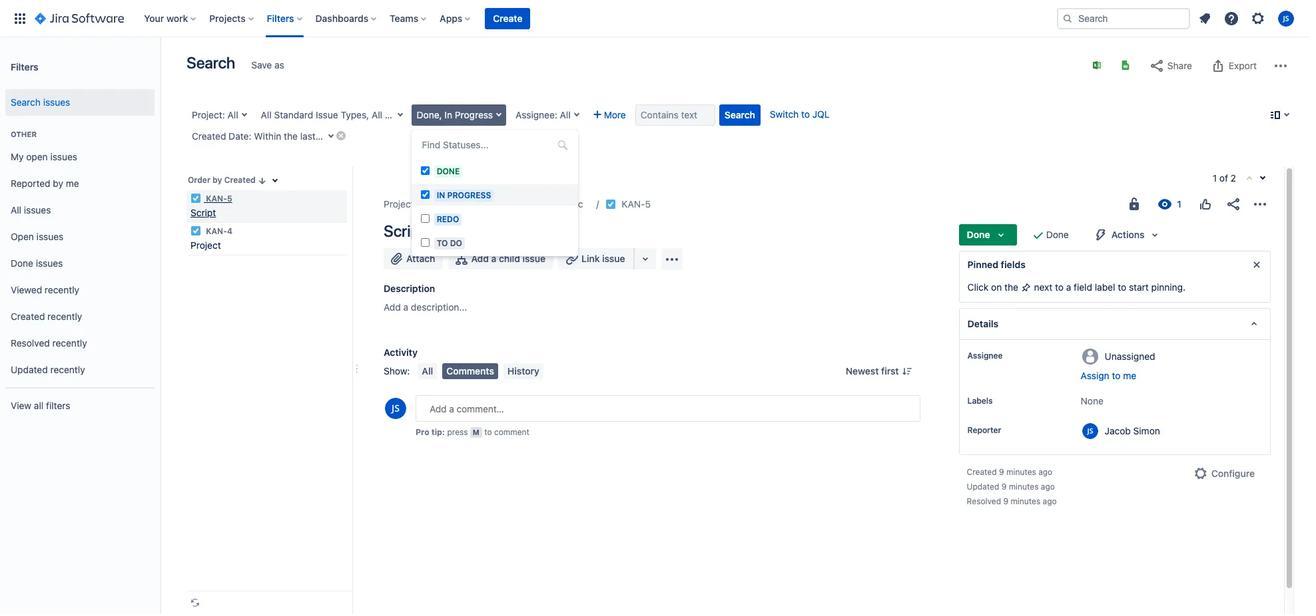 Task type: describe. For each thing, give the bounding box(es) containing it.
your work button
[[140, 8, 201, 29]]

recently for updated recently
[[50, 364, 85, 375]]

open in microsoft excel image
[[1092, 60, 1102, 71]]

0 horizontal spatial project
[[191, 240, 221, 251]]

task image
[[606, 199, 616, 210]]

save
[[251, 59, 272, 71]]

label
[[1095, 282, 1115, 293]]

of
[[1220, 173, 1228, 184]]

progress inside dropdown button
[[455, 109, 493, 121]]

done,                                 in progress
[[417, 109, 493, 121]]

view all filters link
[[5, 393, 155, 420]]

1 vertical spatial in
[[437, 190, 445, 200]]

open issues link
[[5, 224, 155, 250]]

all standard issue types,                                 all sub-task issue types,                                 epic,                                 task,                                 subtask button
[[256, 105, 567, 126]]

menu bar containing all
[[415, 364, 546, 380]]

order by created
[[188, 175, 256, 185]]

epic,
[[483, 109, 504, 121]]

projects for projects link
[[384, 198, 419, 210]]

all issues link
[[5, 197, 155, 224]]

all up date:
[[228, 109, 238, 121]]

remove criteria image
[[336, 131, 346, 141]]

search issues
[[11, 96, 70, 108]]

view
[[11, 400, 31, 411]]

search issues group
[[5, 85, 155, 120]]

search image
[[1062, 13, 1073, 24]]

order
[[188, 175, 210, 185]]

switch
[[770, 109, 799, 120]]

updated inside the other group
[[11, 364, 48, 375]]

standard
[[274, 109, 313, 121]]

1 vertical spatial progress
[[447, 190, 491, 200]]

fields
[[1001, 259, 1026, 270]]

none
[[1081, 396, 1104, 407]]

reporter pin to top. only you can see pinned fields. image
[[1004, 426, 1015, 436]]

click on the
[[968, 282, 1021, 293]]

next issue 'kan-4' ( type 'j' ) image
[[1258, 173, 1268, 184]]

epic
[[565, 198, 583, 210]]

done image
[[1030, 227, 1046, 243]]

0 horizontal spatial kan-5
[[204, 194, 232, 204]]

updated recently link
[[5, 357, 155, 384]]

1 vertical spatial filters
[[11, 61, 38, 72]]

done,
[[417, 109, 442, 121]]

not my project image
[[435, 199, 445, 210]]

switch to jql link
[[770, 109, 830, 120]]

switch to jql
[[770, 109, 830, 120]]

small image
[[257, 176, 268, 187]]

0 vertical spatial the
[[284, 131, 298, 142]]

2 vertical spatial minutes
[[1011, 497, 1041, 507]]

kan- for project
[[206, 226, 227, 236]]

reported by me link
[[5, 171, 155, 197]]

recently for resolved recently
[[52, 337, 87, 349]]

search issues link
[[5, 89, 155, 116]]

all up within
[[261, 109, 272, 121]]

1 of 2
[[1213, 173, 1236, 184]]

me for assign to me
[[1123, 370, 1136, 382]]

add a description...
[[384, 302, 467, 313]]

attach button
[[384, 248, 443, 270]]

2 vertical spatial ago
[[1043, 497, 1057, 507]]

child
[[499, 253, 520, 264]]

pro tip: press m to comment
[[416, 428, 529, 438]]

Search issues using keywords text field
[[635, 105, 715, 126]]

details element
[[959, 308, 1271, 340]]

to for me
[[1112, 370, 1121, 382]]

create
[[493, 12, 523, 24]]

attach
[[406, 253, 435, 264]]

configure
[[1211, 468, 1255, 480]]

all inside all button
[[422, 366, 433, 377]]

1 horizontal spatial 5
[[645, 198, 651, 210]]

other
[[11, 130, 37, 139]]

add epic
[[545, 198, 583, 210]]

all issues
[[11, 204, 51, 216]]

link issue button
[[559, 248, 634, 270]]

search button
[[719, 105, 761, 126]]

2 issue from the left
[[427, 109, 450, 121]]

resolved recently
[[11, 337, 87, 349]]

default image
[[557, 140, 568, 151]]

1 horizontal spatial the
[[1004, 282, 1018, 293]]

my
[[469, 198, 482, 210]]

kan- for script
[[206, 194, 227, 204]]

task image for script
[[191, 193, 201, 204]]

weeks,
[[327, 131, 356, 142]]

create button
[[485, 8, 531, 29]]

a for child
[[491, 253, 496, 264]]

work
[[166, 12, 188, 24]]

date:
[[229, 131, 251, 142]]

projects button
[[205, 8, 259, 29]]

apps button
[[436, 8, 476, 29]]

kan-4
[[204, 226, 232, 236]]

field
[[1074, 282, 1092, 293]]

search for search issues
[[11, 96, 41, 108]]

reporter
[[968, 426, 1001, 436]]

share image
[[1226, 196, 1242, 212]]

a for description...
[[403, 302, 408, 313]]

by for order
[[213, 175, 222, 185]]

actions image
[[1252, 196, 1268, 212]]

assignee
[[968, 351, 1003, 361]]

profile image of jacob simon image
[[385, 398, 406, 420]]

projects link
[[384, 196, 419, 212]]

reported
[[11, 178, 50, 189]]

newest first image
[[902, 366, 912, 377]]

unassigned
[[1105, 351, 1155, 362]]

copy link to issue image
[[648, 198, 659, 209]]

add a child issue button
[[449, 248, 554, 270]]

your work
[[144, 12, 188, 24]]

other group
[[5, 116, 155, 388]]

updated inside created 9 minutes ago updated 9 minutes ago resolved 9 minutes ago
[[967, 482, 999, 492]]

project: all
[[192, 109, 238, 121]]

in inside dropdown button
[[445, 109, 452, 121]]

add for add a child issue
[[471, 253, 489, 264]]

search for search button
[[725, 109, 755, 121]]

open
[[26, 151, 48, 162]]

0 vertical spatial script
[[191, 207, 216, 218]]

1 issue from the left
[[523, 253, 546, 264]]

1 types, from the left
[[341, 109, 369, 121]]

viewed recently
[[11, 284, 79, 295]]

not available - this is the first issue image
[[1244, 174, 1255, 185]]

2 horizontal spatial a
[[1066, 282, 1071, 293]]

comments button
[[442, 364, 498, 380]]

created for created date: within the last 4 weeks, 2 days
[[192, 131, 226, 142]]

activity
[[384, 347, 418, 358]]

2 issue from the left
[[602, 253, 625, 264]]

as
[[274, 59, 284, 71]]

1 vertical spatial 2
[[1231, 173, 1236, 184]]

by for reported
[[53, 178, 63, 189]]

done button
[[959, 224, 1017, 246]]

my
[[11, 151, 24, 162]]

appswitcher icon image
[[12, 10, 28, 26]]

1 vertical spatial 9
[[1002, 482, 1007, 492]]

reported by me
[[11, 178, 79, 189]]

done issues link
[[5, 250, 155, 277]]

next to a field label to start pinning.
[[1032, 282, 1186, 293]]

created left small "image"
[[224, 175, 256, 185]]



Task type: locate. For each thing, give the bounding box(es) containing it.
me down my open issues link
[[66, 178, 79, 189]]

task
[[405, 109, 425, 121]]

0 horizontal spatial 2
[[359, 131, 364, 142]]

types, left epic,
[[452, 109, 481, 121]]

issue up remove criteria icon
[[316, 109, 338, 121]]

1 vertical spatial project
[[191, 240, 221, 251]]

1 vertical spatial 4
[[227, 226, 232, 236]]

created date: within the last 4 weeks, 2 days
[[192, 131, 387, 142]]

0 vertical spatial task image
[[191, 193, 201, 204]]

add left epic
[[545, 198, 562, 210]]

to left start
[[1118, 282, 1126, 293]]

1 vertical spatial task image
[[191, 226, 201, 236]]

add down description
[[384, 302, 401, 313]]

None checkbox
[[421, 167, 429, 175], [421, 191, 429, 199], [421, 214, 429, 223], [421, 238, 429, 247], [421, 167, 429, 175], [421, 191, 429, 199], [421, 214, 429, 223], [421, 238, 429, 247]]

1 issue from the left
[[316, 109, 338, 121]]

filters inside filters popup button
[[267, 12, 294, 24]]

issues up open issues
[[24, 204, 51, 216]]

0 vertical spatial resolved
[[11, 337, 50, 349]]

configure link
[[1185, 464, 1263, 485]]

link
[[582, 253, 600, 264]]

my open issues
[[11, 151, 77, 162]]

issues up my open issues
[[43, 96, 70, 108]]

settings image
[[1250, 10, 1266, 26]]

all inside the other group
[[11, 204, 21, 216]]

created down reporter
[[967, 468, 997, 478]]

dashboards
[[315, 12, 368, 24]]

in
[[445, 109, 452, 121], [437, 190, 445, 200]]

recently for created recently
[[47, 311, 82, 322]]

created for created 9 minutes ago updated 9 minutes ago resolved 9 minutes ago
[[967, 468, 997, 478]]

description
[[384, 283, 435, 294]]

1 vertical spatial projects
[[384, 198, 419, 210]]

all right assignee:
[[560, 109, 571, 121]]

a left field
[[1066, 282, 1071, 293]]

to
[[801, 109, 810, 120], [1055, 282, 1064, 293], [1118, 282, 1126, 293], [1112, 370, 1121, 382], [484, 428, 492, 438]]

to
[[437, 238, 448, 248]]

view all filters
[[11, 400, 70, 411]]

me for reported by me
[[66, 178, 79, 189]]

done up next
[[1046, 229, 1069, 240]]

pinned
[[968, 259, 999, 270]]

to inside assign to me button
[[1112, 370, 1121, 382]]

recently up created recently
[[45, 284, 79, 295]]

first
[[881, 366, 899, 377]]

updated
[[11, 364, 48, 375], [967, 482, 999, 492]]

labels
[[968, 396, 993, 406]]

filters
[[46, 400, 70, 411]]

done up pinned
[[967, 229, 990, 240]]

task image down order
[[191, 193, 201, 204]]

Search field
[[1057, 8, 1190, 29]]

done inside the other group
[[11, 258, 33, 269]]

issues for done issues
[[36, 258, 63, 269]]

resolved inside created 9 minutes ago updated 9 minutes ago resolved 9 minutes ago
[[967, 497, 1001, 507]]

help image
[[1224, 10, 1240, 26]]

a left child
[[491, 253, 496, 264]]

0 vertical spatial ago
[[1039, 468, 1053, 478]]

add for add a description...
[[384, 302, 401, 313]]

2 vertical spatial search
[[725, 109, 755, 121]]

projects left not my project image
[[384, 198, 419, 210]]

issues right the open
[[50, 151, 77, 162]]

1 vertical spatial updated
[[967, 482, 999, 492]]

notifications image
[[1197, 10, 1213, 26]]

the right on
[[1004, 282, 1018, 293]]

updated recently
[[11, 364, 85, 375]]

save as
[[251, 59, 284, 71]]

the
[[284, 131, 298, 142], [1004, 282, 1018, 293]]

m
[[473, 428, 479, 437]]

project down kan-4
[[191, 240, 221, 251]]

recently for viewed recently
[[45, 284, 79, 295]]

not
[[451, 198, 466, 210]]

add for add epic
[[545, 198, 562, 210]]

your profile and settings image
[[1278, 10, 1294, 26]]

kan-5
[[204, 194, 232, 204], [622, 198, 651, 210]]

script up kan-4
[[191, 207, 216, 218]]

1 vertical spatial ago
[[1041, 482, 1055, 492]]

updated down the resolved recently
[[11, 364, 48, 375]]

project
[[484, 198, 515, 210], [191, 240, 221, 251]]

jacob
[[1105, 425, 1131, 437]]

1 horizontal spatial script
[[384, 222, 425, 240]]

1 horizontal spatial types,
[[452, 109, 481, 121]]

0 horizontal spatial resolved
[[11, 337, 50, 349]]

menu bar
[[415, 364, 546, 380]]

start
[[1129, 282, 1149, 293]]

0 horizontal spatial search
[[11, 96, 41, 108]]

Add a comment… field
[[416, 396, 920, 422]]

resolved
[[11, 337, 50, 349], [967, 497, 1001, 507]]

all standard issue types,                                 all sub-task issue types,                                 epic,                                 task,                                 subtask
[[261, 109, 567, 121]]

issues up 'viewed recently'
[[36, 258, 63, 269]]

task image for project
[[191, 226, 201, 236]]

2 vertical spatial a
[[403, 302, 408, 313]]

task image left kan-4
[[191, 226, 201, 236]]

newest first
[[846, 366, 899, 377]]

0 horizontal spatial the
[[284, 131, 298, 142]]

2 horizontal spatial search
[[725, 109, 755, 121]]

assignee:
[[516, 109, 557, 121]]

all button
[[418, 364, 437, 380]]

next
[[1034, 282, 1053, 293]]

all right show:
[[422, 366, 433, 377]]

1 horizontal spatial projects
[[384, 198, 419, 210]]

to right m
[[484, 428, 492, 438]]

banner containing your work
[[0, 0, 1310, 37]]

issues right "open"
[[36, 231, 63, 242]]

0 vertical spatial in
[[445, 109, 452, 121]]

open issues
[[11, 231, 63, 242]]

0 vertical spatial 9
[[999, 468, 1004, 478]]

assign to me
[[1081, 370, 1136, 382]]

kan-5 link
[[622, 196, 651, 212]]

0 horizontal spatial issue
[[523, 253, 546, 264]]

1
[[1213, 173, 1217, 184]]

done down "open"
[[11, 258, 33, 269]]

created down viewed
[[11, 311, 45, 322]]

1 horizontal spatial resolved
[[967, 497, 1001, 507]]

share
[[1168, 60, 1192, 71]]

issue right task
[[427, 109, 450, 121]]

to right next
[[1055, 282, 1064, 293]]

to left "jql"
[[801, 109, 810, 120]]

search inside group
[[11, 96, 41, 108]]

projects
[[209, 12, 246, 24], [384, 198, 419, 210]]

task,
[[507, 109, 529, 121]]

issues for search issues
[[43, 96, 70, 108]]

created 9 minutes ago updated 9 minutes ago resolved 9 minutes ago
[[967, 468, 1057, 507]]

0 vertical spatial search
[[187, 53, 235, 72]]

open
[[11, 231, 34, 242]]

link issue
[[582, 253, 625, 264]]

1 horizontal spatial a
[[491, 253, 496, 264]]

2 right of
[[1231, 173, 1236, 184]]

days
[[367, 131, 387, 142]]

0 horizontal spatial me
[[66, 178, 79, 189]]

1 horizontal spatial add
[[471, 253, 489, 264]]

to right assign at the bottom right of the page
[[1112, 370, 1121, 382]]

banner
[[0, 0, 1310, 37]]

hide message image
[[1249, 257, 1265, 273]]

filters button
[[263, 8, 307, 29]]

a inside button
[[491, 253, 496, 264]]

0 vertical spatial filters
[[267, 12, 294, 24]]

kan-
[[206, 194, 227, 204], [622, 198, 645, 210], [206, 226, 227, 236]]

1 task image from the top
[[191, 193, 201, 204]]

simon
[[1133, 425, 1160, 437]]

filters
[[267, 12, 294, 24], [11, 61, 38, 72]]

add
[[545, 198, 562, 210], [471, 253, 489, 264], [384, 302, 401, 313]]

by inside the other group
[[53, 178, 63, 189]]

1 horizontal spatial kan-5
[[622, 198, 651, 210]]

created down project:
[[192, 131, 226, 142]]

pinned fields
[[968, 259, 1026, 270]]

0 vertical spatial progress
[[455, 109, 493, 121]]

2 left days
[[359, 131, 364, 142]]

5 down order by created link
[[227, 194, 232, 204]]

0 vertical spatial minutes
[[1006, 468, 1036, 478]]

1 vertical spatial resolved
[[967, 497, 1001, 507]]

kan-5 right task image
[[622, 198, 651, 210]]

1 vertical spatial a
[[1066, 282, 1071, 293]]

0 horizontal spatial types,
[[341, 109, 369, 121]]

done,                                 in progress button
[[411, 105, 506, 126]]

created inside created 9 minutes ago updated 9 minutes ago resolved 9 minutes ago
[[967, 468, 997, 478]]

resolved inside resolved recently link
[[11, 337, 50, 349]]

vote options: no one has voted for this issue yet. image
[[1198, 196, 1214, 212]]

task image
[[191, 193, 201, 204], [191, 226, 201, 236]]

0 horizontal spatial add
[[384, 302, 401, 313]]

0 horizontal spatial filters
[[11, 61, 38, 72]]

a down description
[[403, 302, 408, 313]]

all up "open"
[[11, 204, 21, 216]]

0 horizontal spatial issue
[[316, 109, 338, 121]]

press
[[447, 428, 468, 438]]

add inside button
[[471, 253, 489, 264]]

script down projects link
[[384, 222, 425, 240]]

0 vertical spatial a
[[491, 253, 496, 264]]

the left last
[[284, 131, 298, 142]]

created inside the other group
[[11, 311, 45, 322]]

5 right task image
[[645, 198, 651, 210]]

a
[[491, 253, 496, 264], [1066, 282, 1071, 293], [403, 302, 408, 313]]

search inside button
[[725, 109, 755, 121]]

me down "unassigned"
[[1123, 370, 1136, 382]]

1 horizontal spatial issue
[[602, 253, 625, 264]]

0 vertical spatial add
[[545, 198, 562, 210]]

export
[[1229, 60, 1257, 71]]

1 vertical spatial me
[[1123, 370, 1136, 382]]

filters up "as"
[[267, 12, 294, 24]]

export button
[[1204, 55, 1264, 77]]

issues for all issues
[[24, 204, 51, 216]]

2 task image from the top
[[191, 226, 201, 236]]

in progress
[[437, 190, 491, 200]]

filters up search issues
[[11, 61, 38, 72]]

dashboards button
[[311, 8, 382, 29]]

1 vertical spatial minutes
[[1009, 482, 1039, 492]]

1 horizontal spatial 2
[[1231, 173, 1236, 184]]

1 horizontal spatial project
[[484, 198, 515, 210]]

to for jql
[[801, 109, 810, 120]]

0 vertical spatial updated
[[11, 364, 48, 375]]

your
[[144, 12, 164, 24]]

viewed recently link
[[5, 277, 155, 304]]

2 types, from the left
[[452, 109, 481, 121]]

0 vertical spatial projects
[[209, 12, 246, 24]]

more
[[604, 109, 626, 121]]

history
[[508, 366, 539, 377]]

0 vertical spatial project
[[484, 198, 515, 210]]

to do
[[437, 238, 462, 248]]

0 horizontal spatial projects
[[209, 12, 246, 24]]

teams
[[390, 12, 418, 24]]

1 vertical spatial search
[[11, 96, 41, 108]]

1 horizontal spatial 4
[[318, 131, 324, 142]]

to for a
[[1055, 282, 1064, 293]]

open in google sheets image
[[1120, 60, 1131, 71]]

0 horizontal spatial script
[[191, 207, 216, 218]]

4 right last
[[318, 131, 324, 142]]

recently down created recently link
[[52, 337, 87, 349]]

link web pages and more image
[[637, 251, 653, 267]]

projects inside dropdown button
[[209, 12, 246, 24]]

0 horizontal spatial 5
[[227, 194, 232, 204]]

redo
[[437, 214, 459, 224]]

in left not
[[437, 190, 445, 200]]

assignee: all
[[516, 109, 571, 121]]

1 horizontal spatial updated
[[967, 482, 999, 492]]

projects for projects dropdown button
[[209, 12, 246, 24]]

recently down resolved recently link
[[50, 364, 85, 375]]

add left child
[[471, 253, 489, 264]]

done up in progress
[[437, 166, 460, 176]]

add inside dropdown button
[[545, 198, 562, 210]]

order by created link
[[187, 172, 269, 188]]

history button
[[504, 364, 543, 380]]

issue right link
[[602, 253, 625, 264]]

me inside the other group
[[66, 178, 79, 189]]

sidebar navigation image
[[145, 53, 175, 80]]

project right my
[[484, 198, 515, 210]]

click
[[968, 282, 989, 293]]

recently down viewed recently link
[[47, 311, 82, 322]]

all left sub-
[[372, 109, 382, 121]]

do
[[450, 238, 462, 248]]

me inside button
[[1123, 370, 1136, 382]]

last
[[300, 131, 316, 142]]

search up other
[[11, 96, 41, 108]]

add app image
[[664, 251, 680, 267]]

project:
[[192, 109, 225, 121]]

0 vertical spatial 4
[[318, 131, 324, 142]]

1 vertical spatial the
[[1004, 282, 1018, 293]]

share link
[[1142, 55, 1199, 77]]

search left the switch
[[725, 109, 755, 121]]

pro
[[416, 428, 429, 438]]

teams button
[[386, 8, 432, 29]]

Find Statuses... field
[[418, 136, 571, 155]]

primary element
[[8, 0, 1057, 37]]

1 horizontal spatial search
[[187, 53, 235, 72]]

within
[[254, 131, 281, 142]]

resolved recently link
[[5, 330, 155, 357]]

no restrictions image
[[1126, 196, 1142, 212]]

not my project
[[451, 198, 515, 210]]

0 vertical spatial me
[[66, 178, 79, 189]]

projects right work
[[209, 12, 246, 24]]

updated down reporter
[[967, 482, 999, 492]]

created for created recently
[[11, 311, 45, 322]]

issues for open issues
[[36, 231, 63, 242]]

4 down order by created link
[[227, 226, 232, 236]]

by right order
[[213, 175, 222, 185]]

1 vertical spatial add
[[471, 253, 489, 264]]

done inside dropdown button
[[967, 229, 990, 240]]

by right reported
[[53, 178, 63, 189]]

in right done,
[[445, 109, 452, 121]]

kan-5 down order by created
[[204, 194, 232, 204]]

ago
[[1039, 468, 1053, 478], [1041, 482, 1055, 492], [1043, 497, 1057, 507]]

issue right child
[[523, 253, 546, 264]]

issues inside group
[[43, 96, 70, 108]]

2 vertical spatial 9
[[1003, 497, 1008, 507]]

save as button
[[245, 55, 291, 76]]

subtask
[[532, 109, 567, 121]]

jira software image
[[35, 10, 124, 26], [35, 10, 124, 26]]

0 vertical spatial 2
[[359, 131, 364, 142]]

1 horizontal spatial me
[[1123, 370, 1136, 382]]

search down projects dropdown button
[[187, 53, 235, 72]]

comment
[[494, 428, 529, 438]]

2 vertical spatial add
[[384, 302, 401, 313]]

types, up remove criteria icon
[[341, 109, 369, 121]]

all
[[34, 400, 43, 411]]

2 horizontal spatial add
[[545, 198, 562, 210]]

0 horizontal spatial a
[[403, 302, 408, 313]]

0 horizontal spatial 4
[[227, 226, 232, 236]]

1 horizontal spatial issue
[[427, 109, 450, 121]]

0 horizontal spatial by
[[53, 178, 63, 189]]

1 vertical spatial script
[[384, 222, 425, 240]]

1 horizontal spatial by
[[213, 175, 222, 185]]

1 horizontal spatial filters
[[267, 12, 294, 24]]

by
[[213, 175, 222, 185], [53, 178, 63, 189]]

0 horizontal spatial updated
[[11, 364, 48, 375]]



Task type: vqa. For each thing, say whether or not it's contained in the screenshot.
PLANNING image
no



